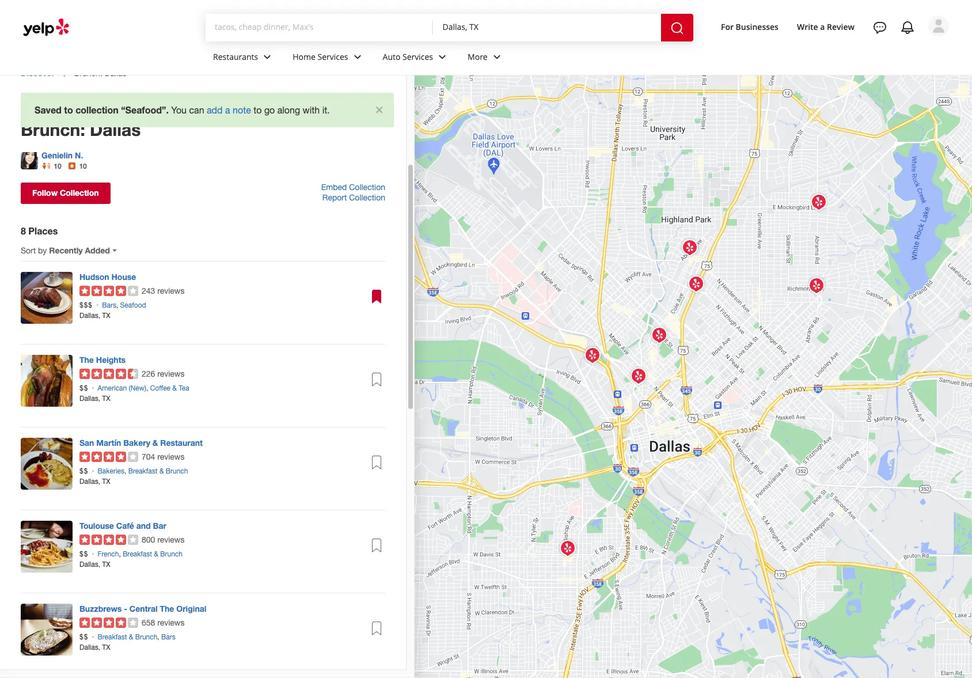Task type: vqa. For each thing, say whether or not it's contained in the screenshot.
Review
yes



Task type: describe. For each thing, give the bounding box(es) containing it.
american
[[98, 384, 127, 392]]

tx for the
[[102, 394, 110, 402]]

0
[[21, 98, 25, 108]]

saved to collection "seafood". you can add a note to go along with it.
[[35, 104, 330, 115]]

with
[[303, 105, 320, 115]]

breakfast for and
[[123, 550, 152, 558]]

  text field
[[443, 21, 652, 34]]

reviews for the heights
[[157, 369, 185, 378]]

more link
[[459, 41, 513, 75]]

and
[[136, 521, 151, 530]]

800
[[142, 535, 155, 544]]

4.5 star rating image
[[80, 368, 138, 379]]

san
[[80, 438, 94, 447]]

central
[[130, 604, 158, 613]]

house
[[111, 272, 136, 282]]

french
[[98, 550, 119, 558]]

"seafood".
[[121, 104, 169, 115]]

brunch for bar
[[160, 550, 183, 558]]

followers
[[27, 98, 62, 108]]

1 vertical spatial dallas
[[90, 119, 141, 140]]

embed collection report collection
[[321, 182, 385, 202]]

6/2/2023
[[353, 98, 385, 108]]

$$ for buzzbrews - central the original
[[80, 633, 88, 641]]

-
[[124, 604, 127, 613]]

services for home services
[[318, 51, 348, 62]]

places
[[28, 225, 58, 236]]

dallas, for san
[[80, 477, 100, 485]]

genielin n. image
[[21, 152, 38, 169]]

french link
[[98, 550, 119, 558]]

notifications image
[[901, 21, 915, 35]]

0 vertical spatial dallas
[[105, 69, 127, 78]]

dallas, tx for toulouse
[[80, 560, 110, 568]]

sort by recently added
[[21, 245, 110, 255]]

658
[[142, 618, 155, 627]]

recently
[[49, 245, 83, 255]]

tx for buzzbrews
[[102, 643, 110, 651]]

8
[[21, 225, 26, 236]]

san martín bakery & restaurant link
[[80, 438, 203, 447]]

home services link
[[284, 41, 374, 75]]

24 chevron down v2 image for auto services
[[436, 50, 449, 64]]

go
[[264, 105, 275, 115]]

saved
[[35, 104, 62, 115]]

seafood link
[[120, 301, 146, 309]]

toulouse café and bar link
[[80, 521, 166, 530]]

dallas, for buzzbrews
[[80, 643, 100, 651]]

you
[[171, 105, 187, 115]]

4.0 star rating image for buzzbrews
[[80, 617, 138, 628]]

home services
[[293, 51, 348, 62]]

704
[[142, 452, 155, 461]]

bakeries
[[98, 467, 124, 475]]

collection down embed collection link on the left of page
[[349, 193, 385, 202]]

& for bakeries , breakfast & brunch
[[160, 467, 164, 475]]

to inside saved to collection "seafood". you can add a note to go along with it.
[[254, 105, 262, 115]]

follow
[[32, 188, 58, 197]]

genielin n. link
[[41, 150, 83, 160]]

the heights
[[80, 355, 126, 364]]

report
[[323, 193, 347, 202]]

search image
[[671, 21, 684, 35]]

auto services
[[383, 51, 433, 62]]

write
[[797, 21, 818, 32]]

coffee & tea link
[[150, 384, 189, 392]]

226
[[142, 369, 155, 378]]

add
[[207, 105, 223, 115]]

seafood
[[120, 301, 146, 309]]

collection for embed collection report collection
[[349, 182, 385, 192]]

along
[[278, 105, 300, 115]]

auto services link
[[374, 41, 459, 75]]

genielin
[[41, 150, 73, 160]]

embed collection link
[[321, 182, 385, 192]]

reviews for toulouse café and bar
[[157, 535, 185, 544]]

reviews for hudson house
[[157, 286, 185, 295]]

× link
[[375, 100, 384, 116]]

dallas, tx for san
[[80, 477, 110, 485]]

by
[[38, 246, 47, 255]]

$$ for the heights
[[80, 384, 88, 392]]

226 reviews
[[142, 369, 185, 378]]

genielin n.
[[41, 150, 83, 160]]

& left tea
[[172, 384, 177, 392]]

$$$
[[80, 301, 93, 309]]

658 reviews
[[142, 618, 185, 627]]

discover link
[[21, 68, 55, 78]]

, left coffee
[[146, 384, 148, 392]]

discover
[[21, 68, 55, 78]]

tx for san
[[102, 477, 110, 485]]

1 horizontal spatial a
[[821, 21, 825, 32]]

4.0 star rating image for san
[[80, 451, 138, 462]]

1 vertical spatial brunch: dallas
[[21, 119, 141, 140]]

, for martín
[[124, 467, 126, 475]]

breakfast & brunch , bars
[[98, 633, 176, 641]]

added
[[85, 245, 110, 255]]

0 horizontal spatial to
[[64, 104, 73, 115]]

reviews for san martín bakery & restaurant
[[157, 452, 185, 461]]

dallas, for hudson
[[80, 311, 100, 320]]

for businesses link
[[717, 16, 783, 37]]

buzzbrews - central the original link
[[80, 604, 206, 613]]

×
[[375, 100, 384, 116]]

coffee
[[150, 384, 171, 392]]

write a review
[[797, 21, 855, 32]]

updated
[[320, 98, 351, 108]]

hudson house link
[[80, 272, 136, 282]]

tx for hudson
[[102, 311, 110, 320]]

dallas, for the
[[80, 394, 100, 402]]

& for san martín bakery & restaurant
[[153, 438, 158, 447]]

restaurants
[[213, 51, 258, 62]]

add a note link
[[207, 105, 251, 115]]

map region
[[326, 35, 972, 678]]

note
[[233, 105, 251, 115]]

auto
[[383, 51, 401, 62]]

search image
[[671, 21, 684, 35]]

(new)
[[129, 384, 146, 392]]

bars , seafood
[[102, 301, 146, 309]]

24 chevron down v2 image for home services
[[351, 50, 364, 64]]

tacos, cheap dinner, Max's text field
[[215, 21, 424, 33]]

bakery
[[123, 438, 150, 447]]

8 places
[[21, 225, 58, 236]]

the heights link
[[80, 355, 126, 364]]

1 vertical spatial bars
[[161, 633, 176, 641]]

businesses
[[736, 21, 779, 32]]



Task type: locate. For each thing, give the bounding box(es) containing it.
704 reviews
[[142, 452, 185, 461]]

0 horizontal spatial a
[[225, 105, 230, 115]]

the
[[80, 355, 94, 364], [160, 604, 174, 613]]

bars right $$$
[[102, 301, 116, 309]]

toulouse
[[80, 521, 114, 530]]

reviews
[[157, 286, 185, 295], [157, 369, 185, 378], [157, 452, 185, 461], [157, 535, 185, 544], [157, 618, 185, 627]]

4 dallas, from the top
[[80, 560, 100, 568]]

1 4.0 star rating image from the top
[[80, 286, 138, 296]]

dallas, tx for hudson
[[80, 311, 110, 320]]

3 tx from the top
[[102, 477, 110, 485]]

1 vertical spatial breakfast
[[123, 550, 152, 558]]

bars link right $$$
[[102, 301, 116, 309]]

breakfast & brunch link
[[128, 467, 188, 475], [123, 550, 183, 558], [98, 633, 157, 641]]

brad k. image
[[929, 16, 949, 36]]

10 down genielin
[[54, 162, 61, 170]]

brunch: up collection
[[74, 69, 102, 78]]

$$ for san martín bakery & restaurant
[[80, 467, 88, 475]]

reviews right 658 at the bottom
[[157, 618, 185, 627]]

24 chevron down v2 image inside 'more' "link"
[[490, 50, 504, 64]]

a
[[821, 21, 825, 32], [225, 105, 230, 115]]

2 $$ from the top
[[80, 467, 88, 475]]

reviews right 243
[[157, 286, 185, 295]]

3 4.0 star rating image from the top
[[80, 534, 138, 545]]

tx down french at left bottom
[[102, 560, 110, 568]]

dallas, tx down french at left bottom
[[80, 560, 110, 568]]

tx down breakfast & brunch , bars
[[102, 643, 110, 651]]

a right add
[[225, 105, 230, 115]]

french , breakfast & brunch
[[98, 550, 183, 558]]

original
[[176, 604, 206, 613]]

1 horizontal spatial 10
[[79, 162, 87, 170]]

1 24 chevron down v2 image from the left
[[261, 50, 274, 64]]

1 horizontal spatial services
[[403, 51, 433, 62]]

5 dallas, tx from the top
[[80, 643, 110, 651]]

hudson
[[80, 272, 109, 282]]

1 vertical spatial brunch
[[160, 550, 183, 558]]

dallas, tx for buzzbrews
[[80, 643, 110, 651]]

2 10 from the left
[[79, 162, 87, 170]]

restaurant
[[160, 438, 203, 447]]

0 vertical spatial the
[[80, 355, 94, 364]]

bakeries , breakfast & brunch
[[98, 467, 188, 475]]

tx down bakeries
[[102, 477, 110, 485]]

brunch down 800 reviews
[[160, 550, 183, 558]]

3 dallas, tx from the top
[[80, 477, 110, 485]]

0 vertical spatial breakfast
[[128, 467, 158, 475]]

breakfast down '704'
[[128, 467, 158, 475]]

2 tx from the top
[[102, 394, 110, 402]]

write a review link
[[793, 16, 860, 37]]

24 chevron down v2 image inside home services link
[[351, 50, 364, 64]]

1 dallas, tx from the top
[[80, 311, 110, 320]]

collection
[[76, 104, 119, 115]]

a inside saved to collection "seafood". you can add a note to go along with it.
[[225, 105, 230, 115]]

4 24 chevron down v2 image from the left
[[490, 50, 504, 64]]

collection
[[349, 182, 385, 192], [60, 188, 99, 197], [349, 193, 385, 202]]

& down 800 reviews
[[154, 550, 158, 558]]

brunch:
[[74, 69, 102, 78], [21, 119, 85, 140]]

brunch
[[166, 467, 188, 475], [160, 550, 183, 558], [135, 633, 157, 641]]

breakfast & brunch link for bar
[[123, 550, 183, 558]]

report collection link
[[323, 193, 385, 202]]

reviews for buzzbrews - central the original
[[157, 618, 185, 627]]

breakfast & brunch link down 800
[[123, 550, 183, 558]]

24 chevron down v2 image inside the restaurants "link"
[[261, 50, 274, 64]]

tea
[[179, 384, 189, 392]]

& down 704 reviews
[[160, 467, 164, 475]]

2 vertical spatial breakfast & brunch link
[[98, 633, 157, 641]]

brunch: dallas down collection
[[21, 119, 141, 140]]

bars down 658 reviews
[[161, 633, 176, 641]]

1 services from the left
[[318, 51, 348, 62]]

address, neighborhood, city, state or zip text field
[[443, 21, 652, 33]]

24 chevron down v2 image for restaurants
[[261, 50, 274, 64]]

0 vertical spatial brunch: dallas
[[74, 69, 127, 78]]

  text field
[[215, 21, 424, 34]]

brunch for &
[[166, 467, 188, 475]]

1 vertical spatial a
[[225, 105, 230, 115]]

breakfast & brunch link down 704 reviews
[[128, 467, 188, 475]]

the heights image
[[21, 355, 73, 407]]

0 vertical spatial brunch
[[166, 467, 188, 475]]

24 chevron down v2 image left auto
[[351, 50, 364, 64]]

4 tx from the top
[[102, 560, 110, 568]]

1 horizontal spatial the
[[160, 604, 174, 613]]

0 horizontal spatial services
[[318, 51, 348, 62]]

0 vertical spatial bars link
[[102, 301, 116, 309]]

2 4.0 star rating image from the top
[[80, 451, 138, 462]]

dallas, tx down bakeries
[[80, 477, 110, 485]]

collection right follow
[[60, 188, 99, 197]]

243 reviews
[[142, 286, 185, 295]]

4.0 star rating image down hudson house
[[80, 286, 138, 296]]

café
[[116, 521, 134, 530]]

buzzbrews - central the original image
[[21, 604, 73, 655]]

4.0 star rating image down martín
[[80, 451, 138, 462]]

4 $$ from the top
[[80, 633, 88, 641]]

hudson house image
[[21, 272, 73, 324]]

243
[[142, 286, 155, 295]]

n.
[[75, 150, 83, 160]]

tx down bars , seafood
[[102, 311, 110, 320]]

sort
[[21, 246, 36, 255]]

& down buzzbrews - central the original
[[129, 633, 133, 641]]

dallas, down buzzbrews
[[80, 643, 100, 651]]

0 vertical spatial bars
[[102, 301, 116, 309]]

, for café
[[119, 550, 121, 558]]

bars link
[[102, 301, 116, 309], [161, 633, 176, 641]]

1 vertical spatial bars link
[[161, 633, 176, 641]]

reviews down bar
[[157, 535, 185, 544]]

brunch down 658 at the bottom
[[135, 633, 157, 641]]

breakfast & brunch link down 658 at the bottom
[[98, 633, 157, 641]]

american (new) link
[[98, 384, 146, 392]]

24 chevron down v2 image for more
[[490, 50, 504, 64]]

hudson house
[[80, 272, 136, 282]]

$$ for toulouse café and bar
[[80, 550, 88, 558]]

0 horizontal spatial 10
[[54, 162, 61, 170]]

review
[[827, 21, 855, 32]]

collection inside the follow collection button
[[60, 188, 99, 197]]

4.0 star rating image down buzzbrews
[[80, 617, 138, 628]]

0 horizontal spatial bars
[[102, 301, 116, 309]]

dallas, down bakeries
[[80, 477, 100, 485]]

1 vertical spatial the
[[160, 604, 174, 613]]

dallas
[[105, 69, 127, 78], [90, 119, 141, 140]]

dallas,
[[80, 311, 100, 320], [80, 394, 100, 402], [80, 477, 100, 485], [80, 560, 100, 568], [80, 643, 100, 651]]

0 followers
[[21, 98, 62, 108]]

1 vertical spatial brunch:
[[21, 119, 85, 140]]

2 vertical spatial breakfast
[[98, 633, 127, 641]]

0 horizontal spatial the
[[80, 355, 94, 364]]

dallas, tx down $$$
[[80, 311, 110, 320]]

for
[[721, 21, 734, 32]]

2 dallas, from the top
[[80, 394, 100, 402]]

the up 658 reviews
[[160, 604, 174, 613]]

0 vertical spatial a
[[821, 21, 825, 32]]

collection up report collection 'link'
[[349, 182, 385, 192]]

$$ down buzzbrews
[[80, 633, 88, 641]]

dallas, down french at left bottom
[[80, 560, 100, 568]]

10
[[54, 162, 61, 170], [79, 162, 87, 170]]

breakfast & brunch link for &
[[128, 467, 188, 475]]

services
[[318, 51, 348, 62], [403, 51, 433, 62]]

0 vertical spatial breakfast & brunch link
[[128, 467, 188, 475]]

reviews down restaurant
[[157, 452, 185, 461]]

bakeries link
[[98, 467, 124, 475]]

, left seafood
[[116, 301, 118, 309]]

1 reviews from the top
[[157, 286, 185, 295]]

1 horizontal spatial to
[[254, 105, 262, 115]]

24 chevron down v2 image right the auto services
[[436, 50, 449, 64]]

4.0 star rating image for toulouse
[[80, 534, 138, 545]]

24 chevron down v2 image right 'more' on the top
[[490, 50, 504, 64]]

5 tx from the top
[[102, 643, 110, 651]]

2 reviews from the top
[[157, 369, 185, 378]]

services right auto
[[403, 51, 433, 62]]

heights
[[96, 355, 126, 364]]

the left heights
[[80, 355, 94, 364]]

san martín bakery & restaurant
[[80, 438, 203, 447]]

$$ left french at left bottom
[[80, 550, 88, 558]]

3 $$ from the top
[[80, 550, 88, 558]]

1 $$ from the top
[[80, 384, 88, 392]]

2 24 chevron down v2 image from the left
[[351, 50, 364, 64]]

4.0 star rating image for hudson
[[80, 286, 138, 296]]

toulouse café and bar
[[80, 521, 166, 530]]

buzzbrews
[[80, 604, 122, 613]]

3 reviews from the top
[[157, 452, 185, 461]]

1 horizontal spatial bars
[[161, 633, 176, 641]]

& up '704'
[[153, 438, 158, 447]]

tx down american
[[102, 394, 110, 402]]

messages image
[[873, 21, 887, 35], [873, 21, 887, 35]]

4 reviews from the top
[[157, 535, 185, 544]]

10 down n.
[[79, 162, 87, 170]]

dallas, tx down american
[[80, 394, 110, 402]]

for businesses
[[721, 21, 779, 32]]

4.0 star rating image
[[80, 286, 138, 296], [80, 451, 138, 462], [80, 534, 138, 545], [80, 617, 138, 628]]

last updated 6/2/2023
[[302, 98, 385, 108]]

None search field
[[206, 14, 707, 41]]

$$
[[80, 384, 88, 392], [80, 467, 88, 475], [80, 550, 88, 558], [80, 633, 88, 641]]

to right saved
[[64, 104, 73, 115]]

, down 658 reviews
[[157, 633, 159, 641]]

buzzbrews - central the original
[[80, 604, 206, 613]]

breakfast for bakery
[[128, 467, 158, 475]]

tx for toulouse
[[102, 560, 110, 568]]

5 reviews from the top
[[157, 618, 185, 627]]

1 10 from the left
[[54, 162, 61, 170]]

2 dallas, tx from the top
[[80, 394, 110, 402]]

1 horizontal spatial bars link
[[161, 633, 176, 641]]

800 reviews
[[142, 535, 185, 544]]

breakfast down 800
[[123, 550, 152, 558]]

brunch: down saved
[[21, 119, 85, 140]]

dallas, for toulouse
[[80, 560, 100, 568]]

4 dallas, tx from the top
[[80, 560, 110, 568]]

, for house
[[116, 301, 118, 309]]

24 chevron down v2 image inside auto services link
[[436, 50, 449, 64]]

$$ left bakeries
[[80, 467, 88, 475]]

3 24 chevron down v2 image from the left
[[436, 50, 449, 64]]

0 vertical spatial brunch:
[[74, 69, 102, 78]]

1 vertical spatial breakfast & brunch link
[[123, 550, 183, 558]]

reviews up coffee & tea link
[[157, 369, 185, 378]]

it.
[[322, 105, 330, 115]]

$$ left american
[[80, 384, 88, 392]]

brunch: dallas up collection
[[74, 69, 127, 78]]

american (new) , coffee & tea
[[98, 384, 189, 392]]

services for auto services
[[403, 51, 433, 62]]

a right write
[[821, 21, 825, 32]]

san martín bakery & restaurant image
[[21, 438, 73, 489]]

breakfast down buzzbrews
[[98, 633, 127, 641]]

3 dallas, from the top
[[80, 477, 100, 485]]

to
[[64, 104, 73, 115], [254, 105, 262, 115]]

dallas up collection
[[105, 69, 127, 78]]

, down bakery
[[124, 467, 126, 475]]

collection for follow collection
[[60, 188, 99, 197]]

follow collection
[[32, 188, 99, 197]]

4.0 star rating image up french link
[[80, 534, 138, 545]]

0 horizontal spatial bars link
[[102, 301, 116, 309]]

brunch down 704 reviews
[[166, 467, 188, 475]]

dallas, tx for the
[[80, 394, 110, 402]]

dallas down collection
[[90, 119, 141, 140]]

& for french , breakfast & brunch
[[154, 550, 158, 558]]

breakfast
[[128, 467, 158, 475], [123, 550, 152, 558], [98, 633, 127, 641]]

dallas, down american
[[80, 394, 100, 402]]

notifications image
[[901, 21, 915, 35]]

1 dallas, from the top
[[80, 311, 100, 320]]

tx
[[102, 311, 110, 320], [102, 394, 110, 402], [102, 477, 110, 485], [102, 560, 110, 568], [102, 643, 110, 651]]

bar
[[153, 521, 166, 530]]

4 4.0 star rating image from the top
[[80, 617, 138, 628]]

bars link down 658 reviews
[[161, 633, 176, 641]]

toulouse café and bar image
[[21, 521, 73, 572]]

last
[[302, 98, 317, 108]]

2 services from the left
[[403, 51, 433, 62]]

1 tx from the top
[[102, 311, 110, 320]]

5 dallas, from the top
[[80, 643, 100, 651]]

follow collection button
[[21, 182, 110, 204]]

24 chevron down v2 image right restaurants
[[261, 50, 274, 64]]

dallas, tx down buzzbrews
[[80, 643, 110, 651]]

restaurants link
[[204, 41, 284, 75]]

can
[[189, 105, 204, 115]]

2 vertical spatial brunch
[[135, 633, 157, 641]]

services right home
[[318, 51, 348, 62]]

embed
[[321, 182, 347, 192]]

martín
[[96, 438, 121, 447]]

home
[[293, 51, 316, 62]]

dallas, down $$$
[[80, 311, 100, 320]]

to left go
[[254, 105, 262, 115]]

, down the toulouse café and bar
[[119, 550, 121, 558]]

24 chevron down v2 image
[[261, 50, 274, 64], [351, 50, 364, 64], [436, 50, 449, 64], [490, 50, 504, 64]]



